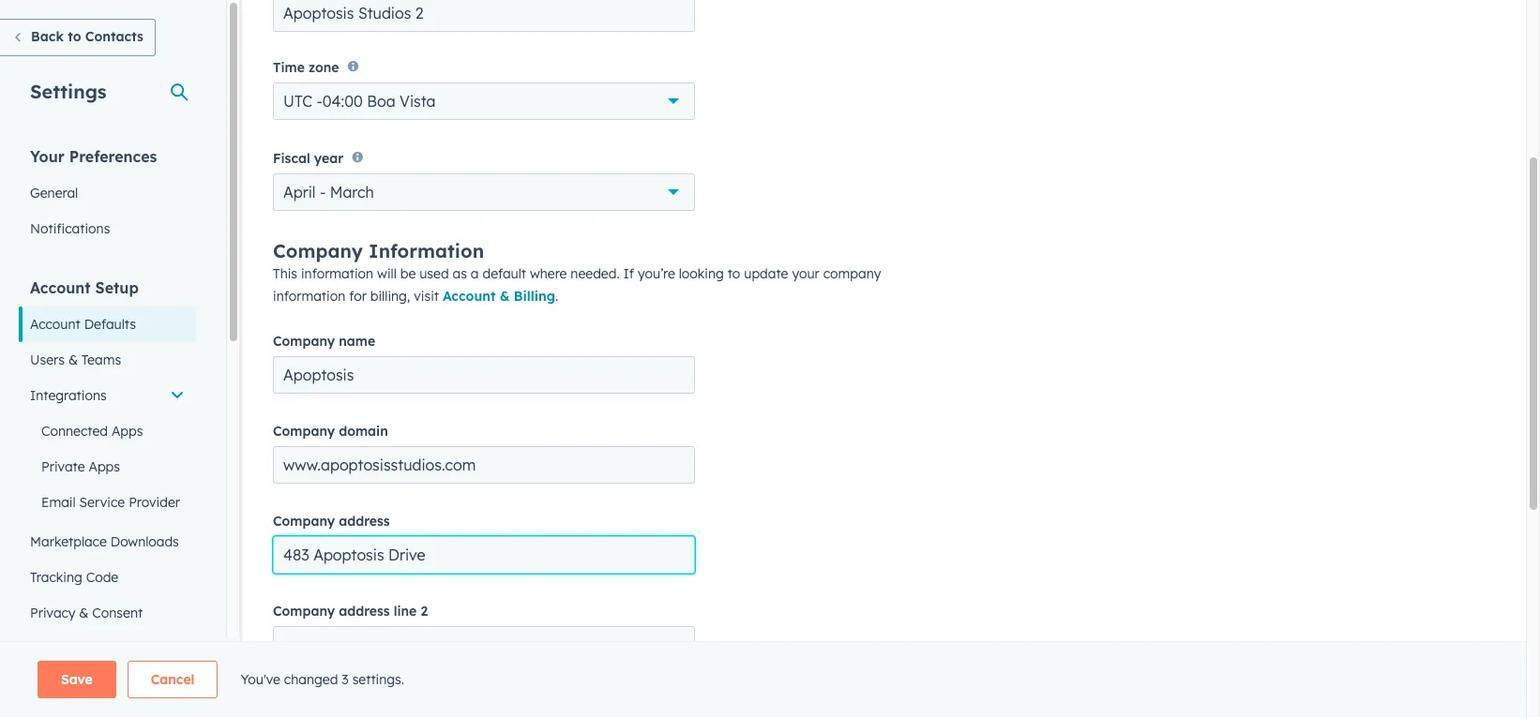 Task type: vqa. For each thing, say whether or not it's contained in the screenshot.
choosing
no



Task type: locate. For each thing, give the bounding box(es) containing it.
1 horizontal spatial &
[[79, 605, 89, 622]]

connected apps
[[41, 423, 143, 440]]

& inside users & teams link
[[68, 352, 78, 369]]

& right the privacy
[[79, 605, 89, 622]]

1 vertical spatial apps
[[89, 459, 120, 476]]

connected
[[41, 423, 108, 440]]

3 company from the top
[[273, 423, 335, 440]]

company for company information
[[273, 239, 363, 263]]

looking
[[679, 266, 724, 282]]

0 horizontal spatial &
[[68, 352, 78, 369]]

service
[[79, 494, 125, 511]]

be
[[400, 266, 416, 282]]

& inside privacy & consent link
[[79, 605, 89, 622]]

- for 04:00
[[317, 92, 323, 110]]

account
[[30, 279, 91, 297], [443, 288, 496, 305], [30, 316, 80, 333]]

company address
[[273, 513, 390, 530]]

account for account defaults
[[30, 316, 80, 333]]

2 address from the top
[[339, 603, 390, 620]]

this information will be used as a default where needed. if you're looking to update your company information for billing, visit
[[273, 266, 881, 305]]

tracking code link
[[19, 560, 196, 596]]

company address line 2
[[273, 603, 428, 620]]

0 vertical spatial &
[[500, 288, 510, 305]]

2 company from the top
[[273, 333, 335, 350]]

your
[[792, 266, 820, 282]]

back
[[31, 28, 64, 45]]

to left update
[[728, 266, 741, 282]]

users & teams
[[30, 352, 121, 369]]

address down the domain
[[339, 513, 390, 530]]

private apps
[[41, 459, 120, 476]]

account inside account defaults link
[[30, 316, 80, 333]]

update
[[744, 266, 789, 282]]

privacy
[[30, 605, 75, 622]]

1 vertical spatial address
[[339, 603, 390, 620]]

this
[[273, 266, 297, 282]]

tracking code
[[30, 570, 118, 586]]

notifications link
[[19, 211, 196, 247]]

company for company name
[[273, 333, 335, 350]]

billing
[[514, 288, 555, 305]]

&
[[500, 288, 510, 305], [68, 352, 78, 369], [79, 605, 89, 622]]

- inside popup button
[[320, 183, 326, 202]]

- right the april
[[320, 183, 326, 202]]

1 vertical spatial &
[[68, 352, 78, 369]]

year
[[314, 150, 344, 167]]

to inside this information will be used as a default where needed. if you're looking to update your company information for billing, visit
[[728, 266, 741, 282]]

utc -04:00 boa vista
[[283, 92, 436, 110]]

will
[[377, 266, 397, 282]]

needed.
[[571, 266, 620, 282]]

5 company from the top
[[273, 603, 335, 620]]

apps down integrations button
[[112, 423, 143, 440]]

1 company from the top
[[273, 239, 363, 263]]

to
[[68, 28, 81, 45], [728, 266, 741, 282]]

0 vertical spatial apps
[[112, 423, 143, 440]]

account up account defaults
[[30, 279, 91, 297]]

consent
[[92, 605, 143, 622]]

0 vertical spatial -
[[317, 92, 323, 110]]

april - march
[[283, 183, 374, 202]]

1 vertical spatial -
[[320, 183, 326, 202]]

information
[[301, 266, 374, 282], [273, 288, 346, 305]]

utc -04:00 boa vista button
[[273, 82, 695, 120]]

0 vertical spatial address
[[339, 513, 390, 530]]

1 vertical spatial to
[[728, 266, 741, 282]]

provider
[[129, 494, 180, 511]]

private apps link
[[19, 449, 196, 485]]

account down a
[[443, 288, 496, 305]]

vista
[[400, 92, 436, 110]]

fiscal
[[273, 150, 310, 167]]

information down 'this'
[[273, 288, 346, 305]]

Account name text field
[[273, 0, 695, 32]]

04:00
[[323, 92, 363, 110]]

0 horizontal spatial to
[[68, 28, 81, 45]]

company
[[824, 266, 881, 282]]

apps
[[112, 423, 143, 440], [89, 459, 120, 476]]

1 address from the top
[[339, 513, 390, 530]]

1 horizontal spatial to
[[728, 266, 741, 282]]

to right back
[[68, 28, 81, 45]]

information up for
[[301, 266, 374, 282]]

4 company from the top
[[273, 513, 335, 530]]

company for company domain
[[273, 423, 335, 440]]

0 vertical spatial to
[[68, 28, 81, 45]]

where
[[530, 266, 567, 282]]

address
[[339, 513, 390, 530], [339, 603, 390, 620]]

Company name text field
[[273, 357, 695, 394]]

apps up service
[[89, 459, 120, 476]]

- for march
[[320, 183, 326, 202]]

city
[[273, 693, 299, 710]]

account up "users"
[[30, 316, 80, 333]]

2 horizontal spatial &
[[500, 288, 510, 305]]

& down default
[[500, 288, 510, 305]]

.
[[555, 288, 558, 305]]

address left line
[[339, 603, 390, 620]]

time
[[273, 59, 305, 76]]

april
[[283, 183, 316, 202]]

company
[[273, 239, 363, 263], [273, 333, 335, 350], [273, 423, 335, 440], [273, 513, 335, 530], [273, 603, 335, 620]]

& for consent
[[79, 605, 89, 622]]

- inside popup button
[[317, 92, 323, 110]]

- right utc on the top
[[317, 92, 323, 110]]

general
[[30, 185, 78, 202]]

& right "users"
[[68, 352, 78, 369]]

marketplace downloads
[[30, 534, 179, 551]]

cancel button
[[127, 661, 218, 699]]

information
[[369, 239, 484, 263]]

2 vertical spatial &
[[79, 605, 89, 622]]

integrations
[[30, 387, 107, 404]]



Task type: describe. For each thing, give the bounding box(es) containing it.
users
[[30, 352, 65, 369]]

billing,
[[370, 288, 410, 305]]

Company domain text field
[[273, 447, 695, 484]]

Company address text field
[[273, 537, 695, 574]]

tracking
[[30, 570, 82, 586]]

0 vertical spatial information
[[301, 266, 374, 282]]

you're
[[638, 266, 675, 282]]

code
[[86, 570, 118, 586]]

time zone
[[273, 59, 339, 76]]

3
[[342, 672, 349, 689]]

company information
[[273, 239, 484, 263]]

used
[[420, 266, 449, 282]]

1 vertical spatial information
[[273, 288, 346, 305]]

for
[[349, 288, 367, 305]]

zone
[[309, 59, 339, 76]]

address for company address line 2
[[339, 603, 390, 620]]

contacts
[[85, 28, 143, 45]]

back to contacts
[[31, 28, 143, 45]]

teams
[[81, 352, 121, 369]]

account & billing .
[[443, 288, 558, 305]]

company for company address line 2
[[273, 603, 335, 620]]

marketplace
[[30, 534, 107, 551]]

save
[[61, 672, 93, 689]]

changed
[[284, 672, 338, 689]]

apps for private apps
[[89, 459, 120, 476]]

as
[[453, 266, 467, 282]]

account defaults
[[30, 316, 136, 333]]

setup
[[95, 279, 139, 297]]

company for company address
[[273, 513, 335, 530]]

email service provider
[[41, 494, 180, 511]]

your preferences element
[[19, 146, 196, 247]]

a
[[471, 266, 479, 282]]

email service provider link
[[19, 485, 196, 521]]

account & billing link
[[443, 288, 555, 305]]

private
[[41, 459, 85, 476]]

downloads
[[110, 534, 179, 551]]

account defaults link
[[19, 307, 196, 342]]

visit
[[414, 288, 439, 305]]

integrations button
[[19, 378, 196, 414]]

address for company address
[[339, 513, 390, 530]]

you've changed 3 settings.
[[241, 672, 404, 689]]

settings
[[30, 80, 107, 103]]

company name
[[273, 333, 375, 350]]

boa
[[367, 92, 396, 110]]

company domain
[[273, 423, 388, 440]]

line
[[394, 603, 417, 620]]

account setup element
[[19, 278, 196, 667]]

email
[[41, 494, 76, 511]]

march
[[330, 183, 374, 202]]

2
[[421, 603, 428, 620]]

your
[[30, 147, 65, 166]]

& for teams
[[68, 352, 78, 369]]

fiscal year
[[273, 150, 344, 167]]

marketplace downloads link
[[19, 524, 196, 560]]

account for account & billing .
[[443, 288, 496, 305]]

domain
[[339, 423, 388, 440]]

privacy & consent link
[[19, 596, 196, 631]]

general link
[[19, 175, 196, 211]]

utc
[[283, 92, 312, 110]]

your preferences
[[30, 147, 157, 166]]

you've
[[241, 672, 280, 689]]

users & teams link
[[19, 342, 196, 378]]

default
[[483, 266, 526, 282]]

& for billing
[[500, 288, 510, 305]]

notifications
[[30, 220, 110, 237]]

privacy & consent
[[30, 605, 143, 622]]

connected apps link
[[19, 414, 196, 449]]

City text field
[[273, 717, 695, 718]]

Company address line 2 text field
[[273, 627, 695, 664]]

apps for connected apps
[[112, 423, 143, 440]]

account for account setup
[[30, 279, 91, 297]]

name
[[339, 333, 375, 350]]

if
[[623, 266, 634, 282]]

settings.
[[352, 672, 404, 689]]

april - march button
[[273, 174, 695, 211]]

cancel
[[151, 672, 195, 689]]

save button
[[38, 661, 116, 699]]

back to contacts link
[[0, 19, 156, 56]]

account setup
[[30, 279, 139, 297]]

defaults
[[84, 316, 136, 333]]

preferences
[[69, 147, 157, 166]]



